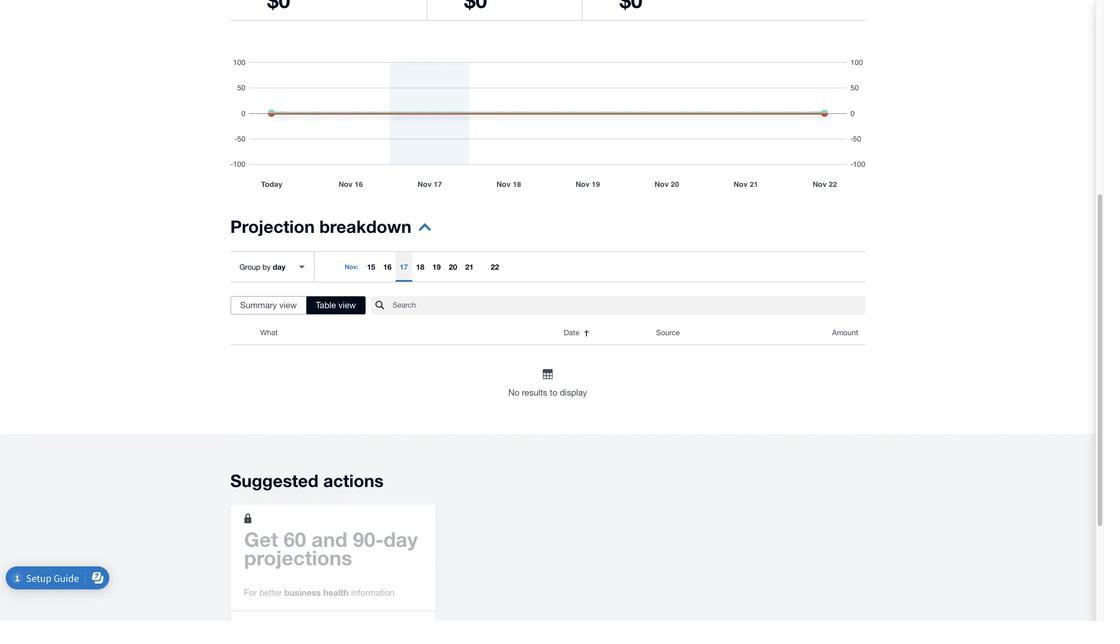 Task type: locate. For each thing, give the bounding box(es) containing it.
2 view from the left
[[339, 300, 356, 310]]

day
[[273, 262, 286, 271], [384, 527, 418, 551]]

to
[[550, 388, 557, 397]]

16
[[383, 262, 392, 271]]

view
[[279, 300, 297, 310], [339, 300, 356, 310]]

Search for a document search field
[[393, 296, 865, 315]]

and
[[312, 527, 347, 551]]

group
[[240, 263, 260, 271]]

health
[[323, 587, 349, 597]]

projections
[[244, 546, 352, 570]]

suggested actions
[[230, 470, 384, 491]]

table view
[[316, 300, 356, 310]]

90-
[[353, 527, 384, 551]]

15 button
[[363, 252, 379, 282]]

view right the table
[[339, 300, 356, 310]]

business
[[284, 587, 321, 597]]

no
[[508, 388, 520, 397]]

date
[[564, 328, 580, 337]]

22 button
[[487, 252, 503, 282]]

suggested
[[230, 470, 319, 491]]

nov :
[[345, 263, 358, 270]]

projection breakdown view option group
[[230, 296, 366, 315]]

view right summary
[[279, 300, 297, 310]]

source button
[[649, 322, 772, 345]]

summary view
[[240, 300, 297, 310]]

view for summary view
[[279, 300, 297, 310]]

19
[[433, 262, 441, 271]]

date button
[[557, 322, 649, 345]]

no results to display
[[508, 388, 587, 397]]

projection
[[230, 216, 315, 237]]

17
[[400, 262, 408, 271]]

summary
[[240, 300, 277, 310]]

what
[[260, 328, 278, 337]]

view for table view
[[339, 300, 356, 310]]

1 horizontal spatial view
[[339, 300, 356, 310]]

16 button
[[379, 252, 396, 282]]

display
[[560, 388, 587, 397]]

1 vertical spatial day
[[384, 527, 418, 551]]

1 horizontal spatial day
[[384, 527, 418, 551]]

amount button
[[772, 322, 865, 345]]

18 button
[[412, 252, 428, 282]]

0 vertical spatial day
[[273, 262, 286, 271]]

1 view from the left
[[279, 300, 297, 310]]

17 button
[[396, 252, 412, 282]]

60
[[284, 527, 306, 551]]

0 horizontal spatial view
[[279, 300, 297, 310]]

results
[[522, 388, 547, 397]]



Task type: describe. For each thing, give the bounding box(es) containing it.
get 60 and 90-day projections
[[244, 527, 418, 570]]

18
[[416, 262, 424, 271]]

by
[[263, 263, 271, 271]]

21 button
[[461, 252, 478, 282]]

projection breakdown button
[[230, 216, 431, 244]]

17 nov 2023 element
[[396, 252, 412, 282]]

day inside "get 60 and 90-day projections"
[[384, 527, 418, 551]]

information
[[351, 588, 395, 597]]

:
[[357, 263, 358, 270]]

better
[[259, 588, 282, 597]]

table
[[316, 300, 336, 310]]

what button
[[253, 322, 557, 345]]

21
[[465, 262, 474, 271]]

list of upcoming transactions within the selected timeframe element
[[230, 322, 865, 400]]

0 horizontal spatial day
[[273, 262, 286, 271]]

nov
[[345, 263, 357, 270]]

projection breakdown
[[230, 216, 412, 237]]

22
[[491, 262, 499, 271]]

for better business health information
[[244, 587, 395, 597]]

actions
[[323, 470, 384, 491]]

19 button
[[428, 252, 445, 282]]

group by day
[[240, 262, 286, 271]]

breakdown
[[319, 216, 412, 237]]

amount
[[832, 328, 858, 337]]

15
[[367, 262, 375, 271]]

20 button
[[445, 252, 461, 282]]

get
[[244, 527, 278, 551]]

20
[[449, 262, 457, 271]]

source
[[656, 328, 680, 337]]

for
[[244, 588, 257, 597]]



Task type: vqa. For each thing, say whether or not it's contained in the screenshot.
Suppliers 0
no



